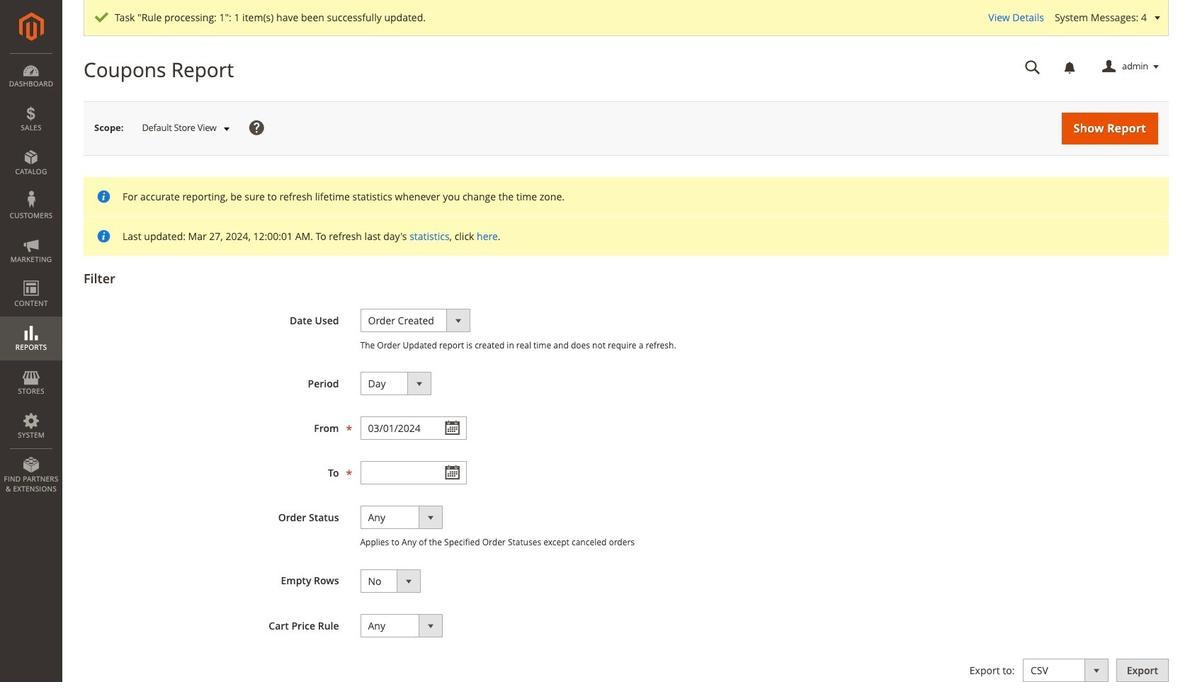 Task type: describe. For each thing, give the bounding box(es) containing it.
magento admin panel image
[[19, 12, 44, 41]]



Task type: locate. For each thing, give the bounding box(es) containing it.
menu bar
[[0, 53, 62, 501]]

None text field
[[360, 417, 467, 440], [360, 462, 467, 485], [360, 417, 467, 440], [360, 462, 467, 485]]

None text field
[[1016, 55, 1051, 79]]



